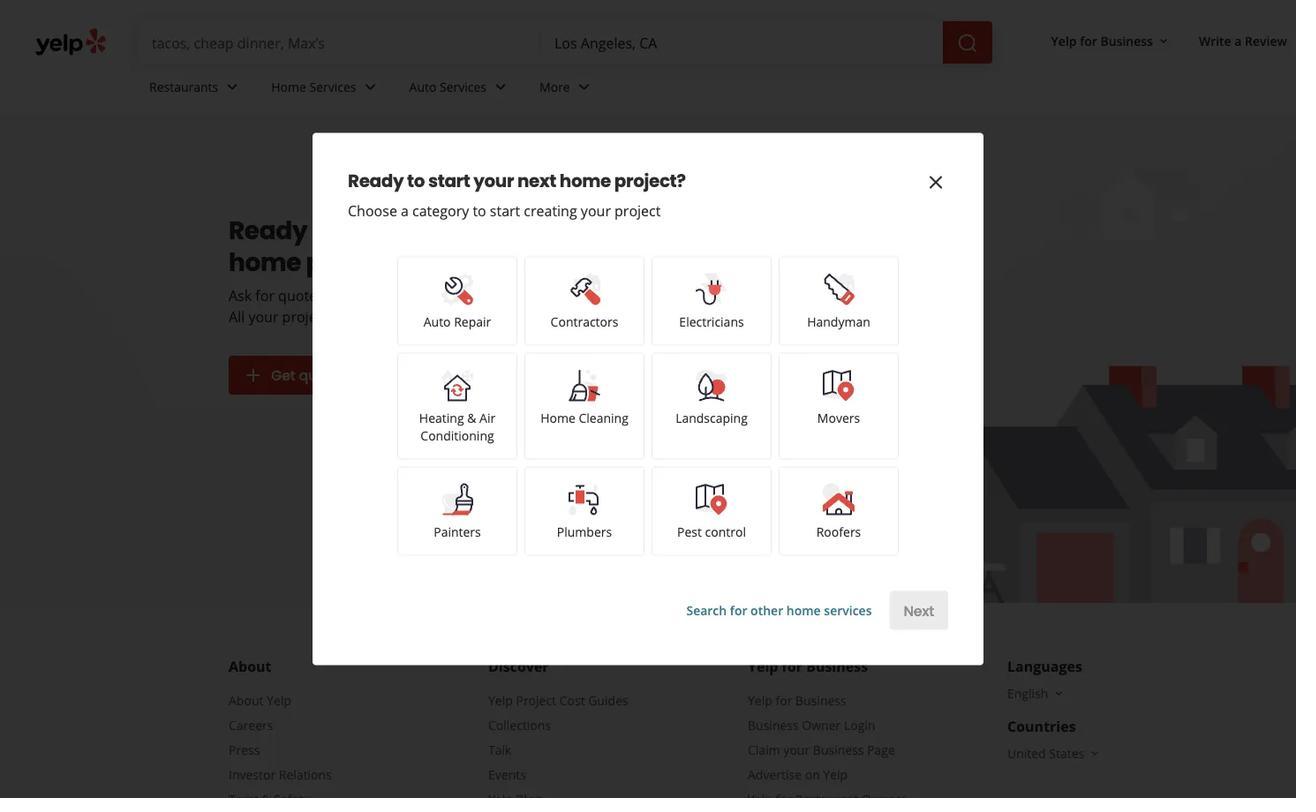 Task type: describe. For each thing, give the bounding box(es) containing it.
auto repair
[[424, 314, 491, 330]]

business up "yelp for business" link on the right bottom of page
[[807, 657, 869, 676]]

heating & air conditioning
[[419, 410, 496, 444]]

16 chevron down v2 image
[[1157, 34, 1171, 48]]

investor
[[229, 766, 276, 783]]

landscaping image
[[694, 368, 730, 403]]

search for other home services link
[[687, 603, 872, 619]]

other
[[751, 603, 784, 619]]

business up owner
[[796, 692, 847, 709]]

events
[[489, 766, 526, 783]]

review
[[1246, 32, 1288, 49]]

advertise
[[748, 766, 802, 783]]

yelp inside about yelp careers press investor relations
[[267, 692, 291, 709]]

pest_control image
[[694, 482, 730, 517]]

electricians image
[[694, 272, 730, 307]]

yelp project cost guides collections talk events
[[489, 692, 629, 783]]

about yelp careers press investor relations
[[229, 692, 332, 783]]

for inside ready to start your next home project? dialog
[[730, 603, 748, 619]]

pest control
[[678, 524, 746, 541]]

control
[[705, 524, 746, 541]]

24 chevron down v2 image
[[574, 76, 595, 98]]

yelp for business link
[[748, 692, 847, 709]]

page
[[868, 742, 896, 758]]

home for manage
[[229, 245, 301, 280]]

details
[[332, 307, 376, 326]]

investor relations link
[[229, 766, 332, 783]]

for inside the yelp for business button
[[1081, 32, 1098, 49]]

home for home cleaning
[[541, 410, 576, 427]]

heating
[[419, 410, 464, 427]]

next
[[904, 601, 935, 621]]

to for start
[[407, 168, 425, 193]]

homecleaning image
[[567, 368, 603, 403]]

air
[[480, 410, 496, 427]]

press
[[229, 742, 260, 758]]

business up claim
[[748, 717, 799, 734]]

project? for manage
[[306, 245, 407, 280]]

home for start
[[560, 168, 611, 193]]

&
[[468, 410, 477, 427]]

for up "yelp for business" link on the right bottom of page
[[782, 657, 803, 676]]

1 vertical spatial start
[[490, 201, 521, 220]]

relations
[[279, 766, 332, 783]]

collections
[[489, 717, 551, 734]]

0 vertical spatial a
[[1235, 32, 1243, 49]]

project? for start
[[615, 168, 686, 193]]

search
[[687, 603, 727, 619]]

ready to start your next home project? dialog
[[0, 0, 1297, 799]]

0 horizontal spatial start
[[428, 168, 470, 193]]

owner
[[802, 717, 841, 734]]

quotes
[[299, 365, 347, 385]]

advertise on yelp link
[[748, 766, 848, 783]]

conditioning
[[421, 428, 494, 444]]

choose
[[348, 201, 397, 220]]

close image
[[926, 172, 947, 193]]

talk link
[[489, 742, 512, 758]]

manage
[[343, 213, 449, 248]]

talk
[[489, 742, 512, 758]]

for inside yelp for business business owner login claim your business page advertise on yelp
[[776, 692, 793, 709]]

creating
[[524, 201, 577, 220]]

get inside get quotes button
[[271, 365, 296, 385]]

business owner login link
[[748, 717, 876, 734]]

a inside the ready to start your next home project? choose a category to start creating your project
[[401, 201, 409, 220]]

search for other home services
[[687, 603, 872, 619]]

your inside yelp for business business owner login claim your business page advertise on yelp
[[784, 742, 810, 758]]

write a review
[[1200, 32, 1288, 49]]

business down owner
[[813, 742, 864, 758]]

auto services link
[[395, 64, 526, 115]]

project for start
[[615, 201, 661, 220]]

home cleaning
[[541, 410, 629, 427]]

plumbing image
[[567, 482, 603, 517]]

plumbers
[[557, 524, 612, 541]]

autorepair image
[[440, 272, 475, 307]]

restaurants
[[149, 78, 218, 95]]

user actions element
[[1038, 25, 1297, 60]]

ready for manage
[[229, 213, 308, 248]]

contractors image
[[567, 272, 603, 307]]

handyman
[[808, 314, 871, 330]]

home services link
[[257, 64, 395, 115]]

next for start
[[518, 168, 557, 193]]

claim
[[748, 742, 781, 758]]

24 add v2 image
[[243, 365, 264, 386]]

careers link
[[229, 717, 273, 734]]

business categories element
[[135, 64, 1297, 115]]

yelp for business inside button
[[1052, 32, 1154, 49]]

cost
[[560, 692, 585, 709]]

auto for auto repair
[[424, 314, 451, 330]]

painters
[[434, 524, 481, 541]]

home for home services
[[271, 78, 306, 95]]

24 chevron down v2 image for restaurants
[[222, 76, 243, 98]]

landscaping
[[676, 410, 748, 427]]

responses.
[[358, 286, 430, 305]]



Task type: vqa. For each thing, say whether or not it's contained in the screenshot.


Task type: locate. For each thing, give the bounding box(es) containing it.
project inside the ready to start your next home project? choose a category to start creating your project
[[615, 201, 661, 220]]

for left 16 chevron down v2 icon
[[1081, 32, 1098, 49]]

1 vertical spatial home
[[541, 410, 576, 427]]

project right creating
[[615, 201, 661, 220]]

2 horizontal spatial 24 chevron down v2 image
[[490, 76, 512, 98]]

1 vertical spatial yelp for business
[[748, 657, 869, 676]]

yelp inside the yelp project cost guides collections talk events
[[489, 692, 513, 709]]

1 services from the left
[[310, 78, 356, 95]]

business inside button
[[1101, 32, 1154, 49]]

hvac image
[[440, 368, 475, 403]]

auto inside ready to start your next home project? dialog
[[424, 314, 451, 330]]

about up careers
[[229, 692, 264, 709]]

yelp for business button
[[1045, 25, 1178, 57]]

0 horizontal spatial yelp for business
[[748, 657, 869, 676]]

yelp inside button
[[1052, 32, 1077, 49]]

1 vertical spatial project
[[282, 307, 329, 326]]

yelp for business up "yelp for business" link on the right bottom of page
[[748, 657, 869, 676]]

home right other
[[787, 603, 821, 619]]

project
[[615, 201, 661, 220], [282, 307, 329, 326]]

1 about from the top
[[229, 657, 272, 676]]

24 chevron down v2 image for home services
[[360, 76, 381, 98]]

movers
[[818, 410, 861, 427]]

2 24 chevron down v2 image from the left
[[360, 76, 381, 98]]

1 horizontal spatial ready
[[348, 168, 404, 193]]

2 horizontal spatial to
[[473, 201, 487, 220]]

home inside ready to manage your next home project? ask for quotes. get responses. all your project details are here.
[[229, 245, 301, 280]]

project for manage
[[282, 307, 329, 326]]

0 horizontal spatial 24 chevron down v2 image
[[222, 76, 243, 98]]

careers
[[229, 717, 273, 734]]

handyman image
[[822, 272, 857, 307]]

get quotes
[[271, 365, 347, 385]]

countries
[[1008, 717, 1077, 736]]

services
[[825, 603, 872, 619]]

1 horizontal spatial to
[[407, 168, 425, 193]]

0 vertical spatial ready
[[348, 168, 404, 193]]

all
[[229, 307, 245, 326]]

yelp for business business owner login claim your business page advertise on yelp
[[748, 692, 896, 783]]

claim your business page link
[[748, 742, 896, 758]]

next button
[[890, 591, 949, 630]]

24 chevron down v2 image right home services
[[360, 76, 381, 98]]

to right category
[[473, 201, 487, 220]]

for right 'ask'
[[256, 286, 275, 305]]

0 vertical spatial project
[[615, 201, 661, 220]]

0 horizontal spatial home
[[271, 78, 306, 95]]

a right "choose"
[[401, 201, 409, 220]]

for left other
[[730, 603, 748, 619]]

more link
[[526, 64, 609, 115]]

0 vertical spatial get
[[331, 286, 355, 305]]

about
[[229, 657, 272, 676], [229, 692, 264, 709]]

ready for start
[[348, 168, 404, 193]]

write a review link
[[1193, 25, 1295, 57]]

home services
[[271, 78, 356, 95]]

0 horizontal spatial to
[[313, 213, 338, 248]]

next up creating
[[518, 168, 557, 193]]

0 horizontal spatial get
[[271, 365, 296, 385]]

about for about yelp careers press investor relations
[[229, 692, 264, 709]]

events link
[[489, 766, 526, 783]]

home
[[271, 78, 306, 95], [541, 410, 576, 427]]

pest
[[678, 524, 702, 541]]

to
[[407, 168, 425, 193], [473, 201, 487, 220], [313, 213, 338, 248]]

0 horizontal spatial project
[[282, 307, 329, 326]]

0 vertical spatial project?
[[615, 168, 686, 193]]

write
[[1200, 32, 1232, 49]]

about inside about yelp careers press investor relations
[[229, 692, 264, 709]]

here.
[[404, 307, 439, 326]]

home inside business categories element
[[271, 78, 306, 95]]

0 vertical spatial home
[[271, 78, 306, 95]]

home up 'ask'
[[229, 245, 301, 280]]

services
[[310, 78, 356, 95], [440, 78, 487, 95]]

discover
[[489, 657, 549, 676]]

1 horizontal spatial start
[[490, 201, 521, 220]]

3 24 chevron down v2 image from the left
[[490, 76, 512, 98]]

business
[[1101, 32, 1154, 49], [807, 657, 869, 676], [796, 692, 847, 709], [748, 717, 799, 734], [813, 742, 864, 758]]

next for manage
[[516, 213, 571, 248]]

start
[[428, 168, 470, 193], [490, 201, 521, 220]]

electricians
[[680, 314, 744, 330]]

ready inside the ready to start your next home project? choose a category to start creating your project
[[348, 168, 404, 193]]

24 chevron down v2 image
[[222, 76, 243, 98], [360, 76, 381, 98], [490, 76, 512, 98]]

1 horizontal spatial get
[[331, 286, 355, 305]]

next inside the ready to start your next home project? choose a category to start creating your project
[[518, 168, 557, 193]]

start left creating
[[490, 201, 521, 220]]

None search field
[[138, 21, 997, 64]]

home up creating
[[560, 168, 611, 193]]

1 horizontal spatial a
[[1235, 32, 1243, 49]]

press link
[[229, 742, 260, 758]]

roofers
[[817, 524, 862, 541]]

yelp
[[1052, 32, 1077, 49], [748, 657, 779, 676], [267, 692, 291, 709], [489, 692, 513, 709], [748, 692, 773, 709], [824, 766, 848, 783]]

more
[[540, 78, 570, 95]]

1 vertical spatial project?
[[306, 245, 407, 280]]

1 vertical spatial get
[[271, 365, 296, 385]]

yelp project cost guides link
[[489, 692, 629, 709]]

to inside ready to manage your next home project? ask for quotes. get responses. all your project details are here.
[[313, 213, 338, 248]]

0 horizontal spatial ready
[[229, 213, 308, 248]]

1 vertical spatial home
[[229, 245, 301, 280]]

next
[[518, 168, 557, 193], [516, 213, 571, 248]]

0 horizontal spatial project?
[[306, 245, 407, 280]]

1 vertical spatial auto
[[424, 314, 451, 330]]

category
[[413, 201, 469, 220]]

for inside ready to manage your next home project? ask for quotes. get responses. all your project details are here.
[[256, 286, 275, 305]]

repair
[[454, 314, 491, 330]]

contractors
[[551, 314, 619, 330]]

business left 16 chevron down v2 icon
[[1101, 32, 1154, 49]]

24 chevron down v2 image right restaurants on the left top
[[222, 76, 243, 98]]

2 about from the top
[[229, 692, 264, 709]]

project inside ready to manage your next home project? ask for quotes. get responses. all your project details are here.
[[282, 307, 329, 326]]

languages
[[1008, 657, 1083, 676]]

0 horizontal spatial a
[[401, 201, 409, 220]]

1 horizontal spatial yelp for business
[[1052, 32, 1154, 49]]

24 chevron down v2 image inside home services link
[[360, 76, 381, 98]]

ready to manage your next home project? ask for quotes. get responses. all your project details are here.
[[229, 213, 571, 326]]

for up business owner login link
[[776, 692, 793, 709]]

ready inside ready to manage your next home project? ask for quotes. get responses. all your project details are here.
[[229, 213, 308, 248]]

project?
[[615, 168, 686, 193], [306, 245, 407, 280]]

to left "choose"
[[313, 213, 338, 248]]

get up details
[[331, 286, 355, 305]]

ready to start your next home project? choose a category to start creating your project
[[348, 168, 686, 220]]

about for about
[[229, 657, 272, 676]]

project? inside ready to manage your next home project? ask for quotes. get responses. all your project details are here.
[[306, 245, 407, 280]]

movers image
[[822, 368, 857, 403]]

next inside ready to manage your next home project? ask for quotes. get responses. all your project details are here.
[[516, 213, 571, 248]]

get quotes button
[[229, 356, 361, 395]]

2 vertical spatial home
[[787, 603, 821, 619]]

services for auto services
[[440, 78, 487, 95]]

1 vertical spatial a
[[401, 201, 409, 220]]

roofing image
[[822, 482, 857, 517]]

about up 'about yelp' link
[[229, 657, 272, 676]]

home inside the ready to start your next home project? choose a category to start creating your project
[[560, 168, 611, 193]]

2 horizontal spatial home
[[787, 603, 821, 619]]

collections link
[[489, 717, 551, 734]]

painters image
[[440, 482, 475, 517]]

auto inside business categories element
[[409, 78, 437, 95]]

cleaning
[[579, 410, 629, 427]]

24 chevron down v2 image inside restaurants 'link'
[[222, 76, 243, 98]]

next up contractors image
[[516, 213, 571, 248]]

get right 24 add v2 icon
[[271, 365, 296, 385]]

guides
[[589, 692, 629, 709]]

start up category
[[428, 168, 470, 193]]

24 chevron down v2 image right auto services
[[490, 76, 512, 98]]

ready up 'ask'
[[229, 213, 308, 248]]

services inside home services link
[[310, 78, 356, 95]]

quotes.
[[278, 286, 328, 305]]

0 vertical spatial yelp for business
[[1052, 32, 1154, 49]]

0 vertical spatial next
[[518, 168, 557, 193]]

on
[[805, 766, 820, 783]]

0 horizontal spatial services
[[310, 78, 356, 95]]

to for manage
[[313, 213, 338, 248]]

1 horizontal spatial project?
[[615, 168, 686, 193]]

ready up "choose"
[[348, 168, 404, 193]]

1 24 chevron down v2 image from the left
[[222, 76, 243, 98]]

0 vertical spatial auto
[[409, 78, 437, 95]]

auto services
[[409, 78, 487, 95]]

get
[[331, 286, 355, 305], [271, 365, 296, 385]]

2 services from the left
[[440, 78, 487, 95]]

home inside dialog
[[541, 410, 576, 427]]

1 horizontal spatial home
[[541, 410, 576, 427]]

1 vertical spatial next
[[516, 213, 571, 248]]

0 vertical spatial home
[[560, 168, 611, 193]]

project? inside the ready to start your next home project? choose a category to start creating your project
[[615, 168, 686, 193]]

0 horizontal spatial home
[[229, 245, 301, 280]]

1 horizontal spatial home
[[560, 168, 611, 193]]

yelp for business
[[1052, 32, 1154, 49], [748, 657, 869, 676]]

24 chevron down v2 image for auto services
[[490, 76, 512, 98]]

0 vertical spatial about
[[229, 657, 272, 676]]

1 vertical spatial about
[[229, 692, 264, 709]]

login
[[844, 717, 876, 734]]

get inside ready to manage your next home project? ask for quotes. get responses. all your project details are here.
[[331, 286, 355, 305]]

yelp for business left 16 chevron down v2 icon
[[1052, 32, 1154, 49]]

auto for auto services
[[409, 78, 437, 95]]

auto
[[409, 78, 437, 95], [424, 314, 451, 330]]

project
[[516, 692, 557, 709]]

1 horizontal spatial project
[[615, 201, 661, 220]]

search image
[[958, 33, 979, 54]]

1 horizontal spatial 24 chevron down v2 image
[[360, 76, 381, 98]]

restaurants link
[[135, 64, 257, 115]]

your
[[474, 168, 514, 193], [581, 201, 611, 220], [454, 213, 511, 248], [249, 307, 279, 326], [784, 742, 810, 758]]

24 chevron down v2 image inside auto services link
[[490, 76, 512, 98]]

for
[[1081, 32, 1098, 49], [256, 286, 275, 305], [730, 603, 748, 619], [782, 657, 803, 676], [776, 692, 793, 709]]

to up category
[[407, 168, 425, 193]]

home
[[560, 168, 611, 193], [229, 245, 301, 280], [787, 603, 821, 619]]

ready
[[348, 168, 404, 193], [229, 213, 308, 248]]

services for home services
[[310, 78, 356, 95]]

about yelp link
[[229, 692, 291, 709]]

project down quotes.
[[282, 307, 329, 326]]

0 vertical spatial start
[[428, 168, 470, 193]]

are
[[379, 307, 401, 326]]

a right write
[[1235, 32, 1243, 49]]

1 vertical spatial ready
[[229, 213, 308, 248]]

services inside auto services link
[[440, 78, 487, 95]]

a
[[1235, 32, 1243, 49], [401, 201, 409, 220]]

ask
[[229, 286, 252, 305]]

1 horizontal spatial services
[[440, 78, 487, 95]]



